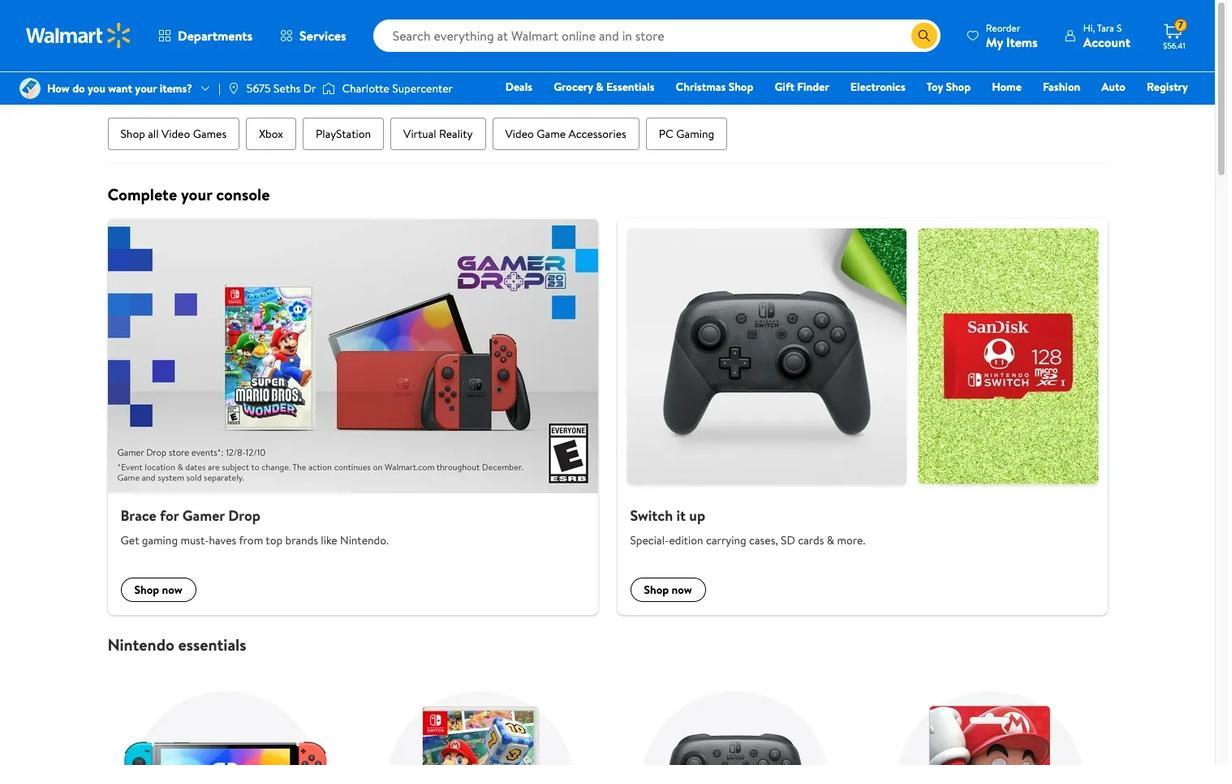 Task type: describe. For each thing, give the bounding box(es) containing it.
deals
[[505, 79, 532, 95]]

departments button
[[144, 16, 266, 55]]

switch it up special-edition carrying cases, sd cards & more.
[[630, 506, 865, 548]]

cards
[[798, 532, 824, 548]]

services
[[300, 27, 346, 45]]

my
[[986, 33, 1003, 51]]

sd
[[781, 532, 795, 548]]

debit
[[1091, 101, 1119, 118]]

5675 seths dr
[[247, 80, 316, 97]]

it
[[676, 506, 686, 526]]

special-
[[630, 532, 669, 548]]

|
[[218, 80, 221, 97]]

all
[[148, 126, 159, 142]]

switch
[[630, 506, 673, 526]]

s
[[1117, 21, 1122, 34]]

pc gaming link
[[646, 118, 727, 150]]

7 $56.41
[[1163, 18, 1185, 51]]

list for complete your console
[[98, 218, 1117, 615]]

how
[[47, 80, 70, 97]]

brands
[[285, 532, 318, 548]]

switch it up list item
[[607, 218, 1117, 615]]

shop inside switch it up list item
[[644, 581, 669, 598]]

you
[[88, 80, 105, 97]]

now for it
[[672, 581, 692, 598]]

game
[[537, 126, 566, 142]]

video inside video game accessories link
[[505, 126, 534, 142]]

toy
[[927, 79, 943, 95]]

tara
[[1097, 21, 1114, 34]]

seths
[[274, 80, 301, 97]]

xbox
[[259, 126, 283, 142]]

toy shop
[[927, 79, 971, 95]]

fashion
[[1043, 79, 1080, 95]]

carrying
[[706, 532, 746, 548]]

playstation
[[316, 126, 371, 142]]

walmart+ link
[[1132, 101, 1195, 118]]

walmart image
[[26, 23, 131, 49]]

shop right christmas
[[728, 79, 753, 95]]

shop all video games
[[121, 126, 227, 142]]

Search search field
[[373, 19, 940, 52]]

get
[[121, 532, 139, 548]]

drop
[[228, 506, 261, 526]]

gift
[[775, 79, 794, 95]]

shop left all
[[121, 126, 145, 142]]

services button
[[266, 16, 360, 55]]

xbox link
[[246, 118, 296, 150]]

for
[[160, 506, 179, 526]]

account
[[1083, 33, 1130, 51]]

items?
[[160, 80, 192, 97]]

shop inside brace for gamer drop list item
[[134, 581, 159, 598]]

0 horizontal spatial &
[[596, 79, 604, 95]]

1 vertical spatial your
[[181, 183, 212, 205]]

walmart+
[[1140, 101, 1188, 118]]

christmas
[[676, 79, 726, 95]]

accessories
[[568, 126, 626, 142]]

haves
[[209, 532, 236, 548]]

auto link
[[1094, 78, 1133, 96]]

toy shop link
[[919, 78, 978, 96]]

nintendo
[[108, 633, 174, 655]]

video game accessories link
[[492, 118, 639, 150]]

now for for
[[162, 581, 182, 598]]

nintendo essentials
[[108, 633, 246, 655]]

shop now for brace
[[134, 581, 182, 598]]

$56.41
[[1163, 40, 1185, 51]]

reality
[[439, 126, 473, 142]]

grocery & essentials link
[[546, 78, 662, 96]]

& inside switch it up special-edition carrying cases, sd cards & more.
[[827, 532, 834, 548]]

one
[[1064, 101, 1088, 118]]

0 vertical spatial your
[[135, 80, 157, 97]]

home link
[[984, 78, 1029, 96]]

brace for gamer drop get gaming must-haves from top brands like nintendo.
[[121, 506, 389, 548]]

pc gaming
[[659, 126, 714, 142]]

deals link
[[498, 78, 540, 96]]

registry one debit
[[1064, 79, 1188, 118]]

essentials
[[606, 79, 655, 95]]

items
[[1006, 33, 1038, 51]]

essentials
[[178, 633, 246, 655]]

 image for 5675 seths dr
[[227, 82, 240, 95]]

finder
[[797, 79, 829, 95]]

top
[[266, 532, 283, 548]]



Task type: vqa. For each thing, say whether or not it's contained in the screenshot.
for 'now'
yes



Task type: locate. For each thing, give the bounding box(es) containing it.
brace for gamer drop list item
[[98, 218, 607, 615]]

electronics link
[[843, 78, 913, 96]]

search icon image
[[918, 29, 931, 42]]

your left console
[[181, 183, 212, 205]]

1 horizontal spatial your
[[181, 183, 212, 205]]

shop inside 'link'
[[946, 79, 971, 95]]

now inside brace for gamer drop list item
[[162, 581, 182, 598]]

shop right toy
[[946, 79, 971, 95]]

christmas shop
[[676, 79, 753, 95]]

registry link
[[1139, 78, 1195, 96]]

reorder my items
[[986, 21, 1038, 51]]

& right cards
[[827, 532, 834, 548]]

shop now down gaming
[[134, 581, 182, 598]]

 image right dr
[[323, 80, 335, 97]]

0 vertical spatial list
[[98, 218, 1117, 615]]

 image for charlotte supercenter
[[323, 80, 335, 97]]

shop down gaming
[[134, 581, 159, 598]]

gaming
[[142, 532, 178, 548]]

shop now
[[134, 581, 182, 598], [644, 581, 692, 598]]

shop
[[728, 79, 753, 95], [946, 79, 971, 95], [121, 126, 145, 142], [134, 581, 159, 598], [644, 581, 669, 598]]

1 vertical spatial &
[[827, 532, 834, 548]]

video game accessories
[[505, 126, 626, 142]]

1 vertical spatial list
[[98, 654, 1117, 765]]

christmas shop link
[[668, 78, 761, 96]]

brace
[[121, 506, 156, 526]]

 image
[[323, 80, 335, 97], [227, 82, 240, 95]]

shop now inside switch it up list item
[[644, 581, 692, 598]]

1 horizontal spatial video
[[505, 126, 534, 142]]

0 horizontal spatial video
[[161, 126, 190, 142]]

shop now for switch
[[644, 581, 692, 598]]

1 list from the top
[[98, 218, 1117, 615]]

from
[[239, 532, 263, 548]]

2 list from the top
[[98, 654, 1117, 765]]

console
[[216, 183, 270, 205]]

virtual reality link
[[390, 118, 486, 150]]

now
[[162, 581, 182, 598], [672, 581, 692, 598]]

7
[[1178, 18, 1183, 32]]

1 horizontal spatial now
[[672, 581, 692, 598]]

cases,
[[749, 532, 778, 548]]

1 horizontal spatial &
[[827, 532, 834, 548]]

games
[[193, 126, 227, 142]]

shop now down edition
[[644, 581, 692, 598]]

1 video from the left
[[161, 126, 190, 142]]

video right all
[[161, 126, 190, 142]]

now down edition
[[672, 581, 692, 598]]

your right 'want' at top
[[135, 80, 157, 97]]

like
[[321, 532, 337, 548]]

departments
[[178, 27, 252, 45]]

&
[[596, 79, 604, 95], [827, 532, 834, 548]]

video left game
[[505, 126, 534, 142]]

now inside switch it up list item
[[672, 581, 692, 598]]

edition
[[669, 532, 703, 548]]

up
[[689, 506, 705, 526]]

video inside shop all video games link
[[161, 126, 190, 142]]

2 video from the left
[[505, 126, 534, 142]]

shop now inside brace for gamer drop list item
[[134, 581, 182, 598]]

pc
[[659, 126, 673, 142]]

more.
[[837, 532, 865, 548]]

video
[[161, 126, 190, 142], [505, 126, 534, 142]]

fashion link
[[1035, 78, 1088, 96]]

hi,
[[1083, 21, 1095, 34]]

charlotte
[[342, 80, 389, 97]]

& right grocery
[[596, 79, 604, 95]]

gaming
[[676, 126, 714, 142]]

0 vertical spatial &
[[596, 79, 604, 95]]

want
[[108, 80, 132, 97]]

home
[[992, 79, 1022, 95]]

auto
[[1101, 79, 1126, 95]]

1 shop now from the left
[[134, 581, 182, 598]]

how do you want your items?
[[47, 80, 192, 97]]

gift finder link
[[767, 78, 837, 96]]

grocery & essentials
[[554, 79, 655, 95]]

shop down special-
[[644, 581, 669, 598]]

5675
[[247, 80, 271, 97]]

grocery
[[554, 79, 593, 95]]

1 horizontal spatial shop now
[[644, 581, 692, 598]]

complete
[[108, 183, 177, 205]]

2 shop now from the left
[[644, 581, 692, 598]]

supercenter
[[392, 80, 453, 97]]

hi, tara s account
[[1083, 21, 1130, 51]]

complete your console
[[108, 183, 270, 205]]

shop all video games link
[[108, 118, 239, 150]]

reorder
[[986, 21, 1020, 34]]

 image right |
[[227, 82, 240, 95]]

list containing brace for gamer drop
[[98, 218, 1117, 615]]

0 horizontal spatial your
[[135, 80, 157, 97]]

2 now from the left
[[672, 581, 692, 598]]

1 now from the left
[[162, 581, 182, 598]]

your
[[135, 80, 157, 97], [181, 183, 212, 205]]

list for nintendo essentials
[[98, 654, 1117, 765]]

0 horizontal spatial now
[[162, 581, 182, 598]]

list
[[98, 218, 1117, 615], [98, 654, 1117, 765]]

registry
[[1147, 79, 1188, 95]]

electronics
[[850, 79, 905, 95]]

virtual reality
[[403, 126, 473, 142]]

Walmart Site-Wide search field
[[373, 19, 940, 52]]

0 horizontal spatial shop now
[[134, 581, 182, 598]]

 image
[[19, 78, 41, 99]]

must-
[[180, 532, 209, 548]]

playstation link
[[303, 118, 384, 150]]

do
[[72, 80, 85, 97]]

1 horizontal spatial  image
[[323, 80, 335, 97]]

virtual
[[403, 126, 436, 142]]

gamer
[[182, 506, 225, 526]]

one debit link
[[1056, 101, 1126, 118]]

dr
[[303, 80, 316, 97]]

now down gaming
[[162, 581, 182, 598]]

0 horizontal spatial  image
[[227, 82, 240, 95]]

nintendo.
[[340, 532, 389, 548]]



